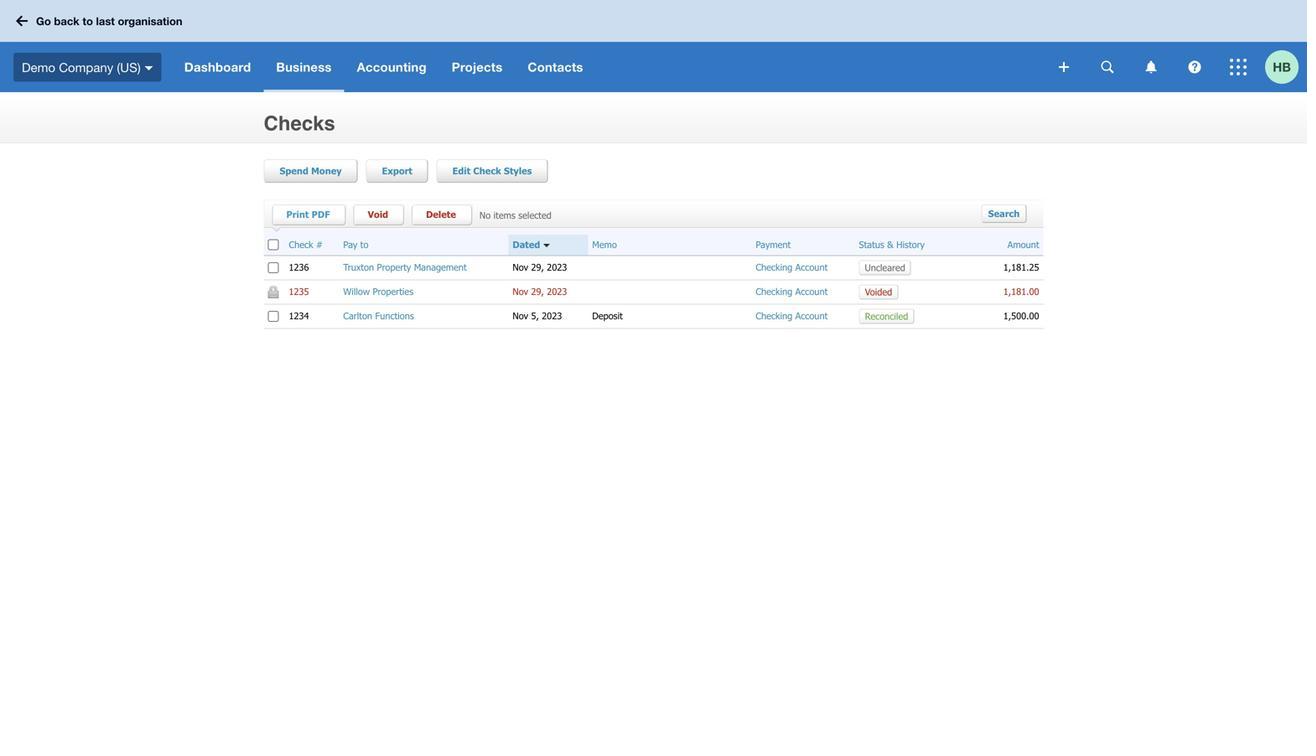 Task type: locate. For each thing, give the bounding box(es) containing it.
voided link
[[859, 285, 898, 300]]

uncleared
[[865, 262, 905, 273]]

1 vertical spatial nov 29, 2023
[[513, 286, 567, 297]]

checking account for voided
[[756, 286, 828, 297]]

account
[[795, 262, 828, 273], [795, 286, 828, 297], [795, 310, 828, 322]]

2 vertical spatial checking
[[756, 310, 793, 322]]

2 vertical spatial 2023
[[542, 310, 562, 322]]

3 nov from the top
[[513, 310, 528, 322]]

svg image
[[1230, 59, 1247, 75], [1101, 61, 1114, 73], [145, 66, 153, 70]]

nov 5, 2023
[[513, 310, 562, 322]]

functions
[[375, 310, 414, 322]]

accounting
[[357, 60, 427, 75]]

nov 29, 2023 up "nov 5, 2023"
[[513, 286, 567, 297]]

0 vertical spatial nov 29, 2023
[[513, 262, 567, 273]]

checking account link for voided
[[756, 286, 828, 297]]

1 vertical spatial 2023
[[547, 286, 567, 297]]

0 horizontal spatial svg image
[[145, 66, 153, 70]]

spend money link
[[264, 159, 358, 183]]

spend
[[280, 165, 308, 177]]

nov
[[513, 262, 528, 273], [513, 286, 528, 297], [513, 310, 528, 322]]

organisation
[[118, 14, 182, 27]]

business
[[276, 60, 332, 75]]

nov 29, 2023
[[513, 262, 567, 273], [513, 286, 567, 297]]

1 vertical spatial checking account link
[[756, 286, 828, 297]]

export link
[[366, 159, 428, 183]]

1 vertical spatial to
[[360, 239, 368, 250]]

1 checking account link from the top
[[756, 262, 828, 273]]

voided
[[865, 286, 892, 297]]

nov for truxton property management
[[513, 262, 528, 273]]

2 29, from the top
[[531, 286, 544, 297]]

1 account from the top
[[795, 262, 828, 273]]

spend money
[[280, 165, 342, 177]]

checking account link for uncleared
[[756, 262, 828, 273]]

29, up "nov 5, 2023"
[[531, 286, 544, 297]]

2 account from the top
[[795, 286, 828, 297]]

None checkbox
[[268, 262, 279, 273], [268, 311, 279, 322], [268, 262, 279, 273], [268, 311, 279, 322]]

checking account for uncleared
[[756, 262, 828, 273]]

0 vertical spatial checking account link
[[756, 262, 828, 273]]

1 vertical spatial nov
[[513, 286, 528, 297]]

2 checking from the top
[[756, 286, 793, 297]]

dashboard
[[184, 60, 251, 75]]

2 nov from the top
[[513, 286, 528, 297]]

3 checking from the top
[[756, 310, 793, 322]]

last
[[96, 14, 115, 27]]

None checkbox
[[268, 240, 279, 250]]

0 vertical spatial account
[[795, 262, 828, 273]]

1 checking account from the top
[[756, 262, 828, 273]]

1 nov 29, 2023 from the top
[[513, 262, 567, 273]]

checking for voided
[[756, 286, 793, 297]]

checking
[[756, 262, 793, 273], [756, 286, 793, 297], [756, 310, 793, 322]]

carlton functions
[[343, 310, 414, 322]]

nov for carlton functions
[[513, 310, 528, 322]]

1 vertical spatial account
[[795, 286, 828, 297]]

1 vertical spatial checking account
[[756, 286, 828, 297]]

check #
[[289, 239, 323, 250]]

print pdf link
[[278, 205, 347, 226]]

hb
[[1273, 60, 1291, 75]]

2 horizontal spatial svg image
[[1230, 59, 1247, 75]]

3 checking account link from the top
[[756, 310, 828, 322]]

3 account from the top
[[795, 310, 828, 322]]

nov 29, 2023 for truxton property management
[[513, 262, 567, 273]]

willow
[[343, 286, 370, 297]]

1 horizontal spatial svg image
[[1101, 61, 1114, 73]]

1 vertical spatial 29,
[[531, 286, 544, 297]]

nov down dated link
[[513, 262, 528, 273]]

no
[[480, 210, 491, 221]]

styles
[[504, 165, 532, 177]]

2 vertical spatial nov
[[513, 310, 528, 322]]

29, down dated link
[[531, 262, 544, 273]]

1,181.25
[[1004, 262, 1039, 273]]

1 vertical spatial checking
[[756, 286, 793, 297]]

nov up "nov 5, 2023"
[[513, 286, 528, 297]]

amount link
[[1008, 239, 1039, 251]]

search
[[988, 208, 1020, 219]]

print
[[286, 209, 309, 220]]

0 vertical spatial checking account
[[756, 262, 828, 273]]

29, for truxton property management
[[531, 262, 544, 273]]

svg image
[[16, 16, 28, 26], [1146, 61, 1157, 73], [1189, 61, 1201, 73], [1059, 62, 1069, 72]]

to left last
[[82, 14, 93, 27]]

0 vertical spatial to
[[82, 14, 93, 27]]

1236
[[289, 262, 309, 273]]

memo link
[[592, 239, 617, 251]]

0 vertical spatial 2023
[[547, 262, 567, 273]]

uncleared link
[[859, 260, 911, 275]]

0 vertical spatial 29,
[[531, 262, 544, 273]]

check # link
[[289, 239, 323, 251]]

contacts button
[[515, 42, 596, 92]]

0 horizontal spatial to
[[82, 14, 93, 27]]

payment link
[[756, 239, 791, 251]]

banner
[[0, 0, 1307, 92]]

0 vertical spatial nov
[[513, 262, 528, 273]]

business button
[[264, 42, 344, 92]]

2 vertical spatial checking account link
[[756, 310, 828, 322]]

2 nov 29, 2023 from the top
[[513, 286, 567, 297]]

willow properties
[[343, 286, 414, 297]]

selected
[[518, 210, 552, 221]]

2 vertical spatial account
[[795, 310, 828, 322]]

2023
[[547, 262, 567, 273], [547, 286, 567, 297], [542, 310, 562, 322]]

1,500.00
[[1004, 310, 1039, 322]]

0 vertical spatial checking
[[756, 262, 793, 273]]

2 checking account from the top
[[756, 286, 828, 297]]

void
[[368, 209, 388, 220]]

delete link
[[418, 205, 473, 226]]

2023 for truxton property management
[[547, 262, 567, 273]]

dashboard link
[[172, 42, 264, 92]]

nov left 5,
[[513, 310, 528, 322]]

1 29, from the top
[[531, 262, 544, 273]]

checking account
[[756, 262, 828, 273], [756, 286, 828, 297], [756, 310, 828, 322]]

5,
[[531, 310, 539, 322]]

svg image inside demo company (us) 'popup button'
[[145, 66, 153, 70]]

items
[[494, 210, 516, 221]]

1 checking from the top
[[756, 262, 793, 273]]

3 checking account from the top
[[756, 310, 828, 322]]

29,
[[531, 262, 544, 273], [531, 286, 544, 297]]

bulk selection is not available for voided checks. image
[[268, 286, 279, 298]]

void link
[[359, 205, 405, 226]]

edit check styles
[[452, 165, 532, 177]]

2 checking account link from the top
[[756, 286, 828, 297]]

go back to last organisation link
[[10, 6, 193, 36]]

1 horizontal spatial to
[[360, 239, 368, 250]]

checking account link
[[756, 262, 828, 273], [756, 286, 828, 297], [756, 310, 828, 322]]

go back to last organisation
[[36, 14, 182, 27]]

2 vertical spatial checking account
[[756, 310, 828, 322]]

amount
[[1008, 239, 1039, 250]]

nov 29, 2023 down dated link
[[513, 262, 567, 273]]

to right the pay
[[360, 239, 368, 250]]

delete
[[426, 209, 456, 220]]

2023 for willow properties
[[547, 286, 567, 297]]

1 nov from the top
[[513, 262, 528, 273]]



Task type: vqa. For each thing, say whether or not it's contained in the screenshot.
Memo on the top
yes



Task type: describe. For each thing, give the bounding box(es) containing it.
company
[[59, 60, 113, 74]]

29, for willow properties
[[531, 286, 544, 297]]

history
[[896, 239, 925, 250]]

pay to
[[343, 239, 368, 250]]

dated link
[[513, 239, 540, 251]]

check
[[473, 165, 501, 177]]

demo company (us)
[[22, 60, 141, 74]]

checks
[[264, 112, 335, 135]]

pay to link
[[343, 239, 368, 251]]

reconciled
[[865, 310, 908, 322]]

pdf
[[312, 209, 330, 220]]

reconciled link
[[859, 309, 914, 324]]

checking account for reconciled
[[756, 310, 828, 322]]

search link
[[981, 205, 1027, 223]]

&
[[887, 239, 894, 250]]

projects
[[452, 60, 503, 75]]

carlton
[[343, 310, 372, 322]]

accounting button
[[344, 42, 439, 92]]

account for voided
[[795, 286, 828, 297]]

payment
[[756, 239, 791, 250]]

go
[[36, 14, 51, 27]]

back
[[54, 14, 79, 27]]

status
[[859, 239, 884, 250]]

nov 29, 2023 for willow properties
[[513, 286, 567, 297]]

checking for uncleared
[[756, 262, 793, 273]]

hb button
[[1265, 42, 1307, 92]]

carlton functions link
[[343, 310, 414, 322]]

property
[[377, 262, 411, 273]]

truxton property management link
[[343, 262, 467, 273]]

edit
[[452, 165, 471, 177]]

(us)
[[117, 60, 141, 74]]

print pdf
[[286, 209, 330, 220]]

truxton property management
[[343, 262, 467, 273]]

demo company (us) button
[[0, 42, 172, 92]]

account for reconciled
[[795, 310, 828, 322]]

truxton
[[343, 262, 374, 273]]

dated
[[513, 239, 540, 250]]

2023 for carlton functions
[[542, 310, 562, 322]]

willow properties link
[[343, 286, 414, 297]]

status & history link
[[859, 239, 925, 251]]

demo
[[22, 60, 55, 74]]

status & history
[[859, 239, 925, 250]]

banner containing dashboard
[[0, 0, 1307, 92]]

account for uncleared
[[795, 262, 828, 273]]

management
[[414, 262, 467, 273]]

nov for willow properties
[[513, 286, 528, 297]]

no items selected
[[480, 210, 552, 221]]

properties
[[373, 286, 414, 297]]

checking account link for reconciled
[[756, 310, 828, 322]]

contacts
[[528, 60, 583, 75]]

memo
[[592, 239, 617, 250]]

1,181.00
[[1004, 286, 1039, 297]]

pay
[[343, 239, 358, 250]]

checking for reconciled
[[756, 310, 793, 322]]

1234
[[289, 310, 309, 322]]

edit check styles link
[[436, 159, 548, 183]]

projects button
[[439, 42, 515, 92]]

money
[[311, 165, 342, 177]]

svg image inside "go back to last organisation" link
[[16, 16, 28, 26]]

1235
[[289, 286, 309, 297]]

export
[[382, 165, 413, 177]]

deposit
[[592, 310, 623, 322]]



